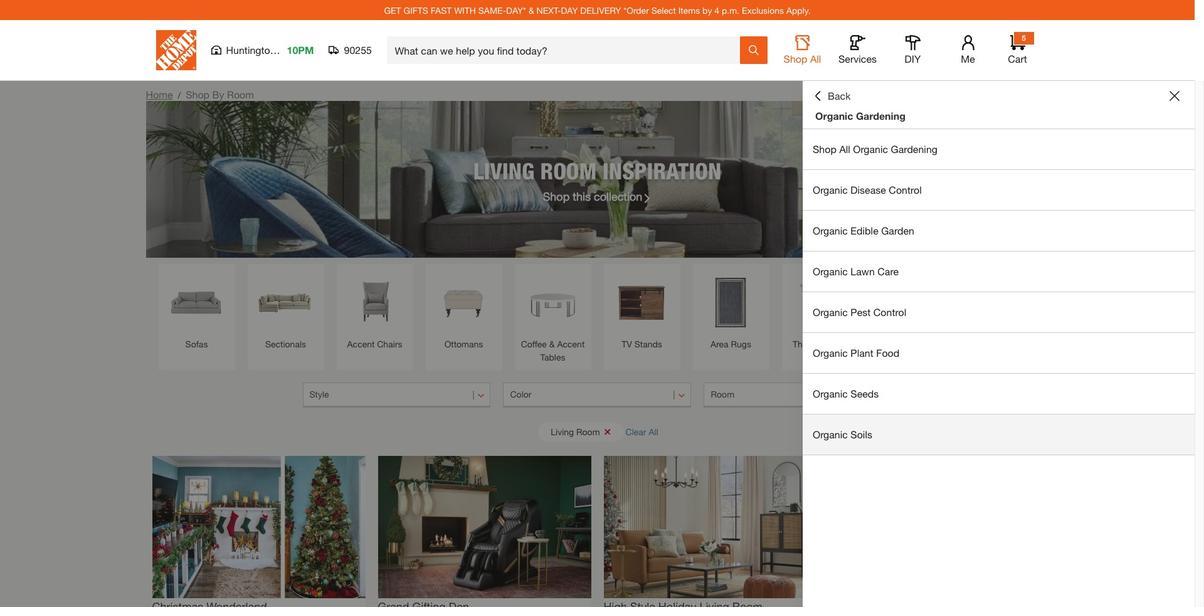 Task type: vqa. For each thing, say whether or not it's contained in the screenshot.
the rightmost 13
no



Task type: locate. For each thing, give the bounding box(es) containing it.
1 stretchy image image from the left
[[152, 456, 365, 598]]

soils
[[851, 428, 872, 440]]

select
[[651, 5, 676, 15]]

accent up the tables
[[557, 339, 585, 349]]

organic left edible
[[813, 225, 848, 236]]

organic seeds link
[[803, 374, 1195, 414]]

tv stands image
[[610, 270, 674, 334]]

shop this collection link
[[543, 188, 652, 205]]

gardening
[[856, 110, 906, 122], [891, 143, 938, 155]]

coffee & accent tables link
[[521, 270, 585, 364]]

rugs
[[731, 339, 751, 349]]

edible
[[851, 225, 879, 236]]

organic left plant
[[813, 347, 848, 359]]

organic lawn care link
[[803, 251, 1195, 292]]

1 horizontal spatial &
[[549, 339, 555, 349]]

room down area
[[711, 389, 734, 400]]

room button
[[704, 383, 892, 408]]

get
[[384, 5, 401, 15]]

control
[[889, 184, 922, 196], [873, 306, 906, 318]]

lawn
[[851, 265, 875, 277]]

area rugs link
[[699, 270, 763, 351]]

1 vertical spatial living
[[551, 426, 574, 437]]

0 horizontal spatial accent
[[347, 339, 375, 349]]

same-
[[478, 5, 506, 15]]

shop this collection
[[543, 189, 642, 203]]

all
[[810, 53, 821, 65], [839, 143, 850, 155], [649, 426, 658, 437]]

0 horizontal spatial living
[[473, 157, 534, 184]]

organic for pest
[[813, 306, 848, 318]]

/
[[178, 90, 181, 100]]

ottomans image
[[432, 270, 496, 334]]

organic down back button
[[815, 110, 853, 122]]

coffee
[[521, 339, 547, 349]]

gifts
[[404, 5, 428, 15]]

stretchy image image
[[152, 456, 365, 598], [378, 456, 591, 598], [604, 456, 817, 598]]

all up back button
[[810, 53, 821, 65]]

2 vertical spatial all
[[649, 426, 658, 437]]

control right disease
[[889, 184, 922, 196]]

shop for shop all organic gardening
[[813, 143, 837, 155]]

chairs
[[377, 339, 402, 349]]

shop down "apply."
[[784, 53, 807, 65]]

get gifts fast with same-day* & next-day delivery *order select items by 4 p.m. exclusions apply.
[[384, 5, 811, 15]]

throw
[[793, 339, 817, 349], [879, 339, 903, 349]]

shop
[[784, 53, 807, 65], [186, 88, 210, 100], [813, 143, 837, 155], [543, 189, 570, 203]]

color
[[510, 389, 531, 400]]

accent left chairs
[[347, 339, 375, 349]]

the home depot logo image
[[156, 30, 196, 70]]

organic seeds
[[813, 388, 879, 400]]

room up this
[[540, 157, 597, 184]]

2 horizontal spatial stretchy image image
[[604, 456, 817, 598]]

*order
[[624, 5, 649, 15]]

day
[[561, 5, 578, 15]]

What can we help you find today? search field
[[395, 37, 739, 63]]

all inside button
[[649, 426, 658, 437]]

0 horizontal spatial all
[[649, 426, 658, 437]]

shop all organic gardening link
[[803, 129, 1195, 169]]

0 horizontal spatial throw
[[793, 339, 817, 349]]

organic for edible
[[813, 225, 848, 236]]

living
[[473, 157, 534, 184], [551, 426, 574, 437]]

1 vertical spatial &
[[549, 339, 555, 349]]

me
[[961, 53, 975, 65]]

drawer close image
[[1170, 91, 1180, 101]]

throw left the pillows
[[793, 339, 817, 349]]

control right pest in the bottom right of the page
[[873, 306, 906, 318]]

3 stretchy image image from the left
[[604, 456, 817, 598]]

back button
[[813, 90, 851, 102]]

2 stretchy image image from the left
[[378, 456, 591, 598]]

style button
[[303, 383, 491, 408]]

all for shop all
[[810, 53, 821, 65]]

organic left lawn
[[813, 265, 848, 277]]

accent
[[347, 339, 375, 349], [557, 339, 585, 349]]

1 horizontal spatial throw
[[879, 339, 903, 349]]

room inside 'button'
[[711, 389, 734, 400]]

collection
[[594, 189, 642, 203]]

organic for disease
[[813, 184, 848, 196]]

organic disease control
[[813, 184, 922, 196]]

90255
[[344, 44, 372, 56]]

0 vertical spatial control
[[889, 184, 922, 196]]

2 throw from the left
[[879, 339, 903, 349]]

control for organic pest control
[[873, 306, 906, 318]]

gardening up shop all organic gardening
[[856, 110, 906, 122]]

all for shop all organic gardening
[[839, 143, 850, 155]]

accent chairs image
[[343, 270, 407, 334]]

home link
[[146, 88, 173, 100]]

organic soils
[[813, 428, 872, 440]]

gardening up organic disease control
[[891, 143, 938, 155]]

menu
[[803, 129, 1195, 455]]

organic edible garden link
[[803, 211, 1195, 251]]

0 vertical spatial &
[[529, 5, 534, 15]]

clear
[[626, 426, 646, 437]]

0 vertical spatial all
[[810, 53, 821, 65]]

2 accent from the left
[[557, 339, 585, 349]]

menu containing shop all organic gardening
[[803, 129, 1195, 455]]

sofas link
[[165, 270, 229, 351]]

all inside button
[[810, 53, 821, 65]]

organic edible garden
[[813, 225, 914, 236]]

delivery
[[580, 5, 621, 15]]

5
[[1022, 33, 1026, 43]]

organic left pest in the bottom right of the page
[[813, 306, 848, 318]]

disease
[[851, 184, 886, 196]]

room down color button
[[576, 426, 600, 437]]

throw pillows
[[793, 339, 847, 349]]

organic pest control
[[813, 306, 906, 318]]

throw for throw pillows
[[793, 339, 817, 349]]

90255 button
[[329, 44, 372, 56]]

1 horizontal spatial living
[[551, 426, 574, 437]]

area
[[711, 339, 729, 349]]

organic left soils
[[813, 428, 848, 440]]

me button
[[948, 35, 988, 65]]

organic left disease
[[813, 184, 848, 196]]

organic lawn care
[[813, 265, 899, 277]]

stands
[[634, 339, 662, 349]]

shop down organic gardening
[[813, 143, 837, 155]]

accent inside "coffee & accent tables"
[[557, 339, 585, 349]]

clear all
[[626, 426, 658, 437]]

services
[[839, 53, 877, 65]]

&
[[529, 5, 534, 15], [549, 339, 555, 349]]

sofas image
[[165, 270, 229, 334]]

1 horizontal spatial all
[[810, 53, 821, 65]]

organic for seeds
[[813, 388, 848, 400]]

shop for shop all
[[784, 53, 807, 65]]

living room inspiration
[[473, 157, 721, 184]]

fast
[[431, 5, 452, 15]]

0 horizontal spatial &
[[529, 5, 534, 15]]

all right clear
[[649, 426, 658, 437]]

this
[[573, 189, 591, 203]]

2 horizontal spatial all
[[839, 143, 850, 155]]

accent chairs link
[[343, 270, 407, 351]]

organic left seeds
[[813, 388, 848, 400]]

1 throw from the left
[[793, 339, 817, 349]]

cart
[[1008, 53, 1027, 65]]

all down organic gardening
[[839, 143, 850, 155]]

shop all
[[784, 53, 821, 65]]

throw right plant
[[879, 339, 903, 349]]

1 vertical spatial all
[[839, 143, 850, 155]]

1 accent from the left
[[347, 339, 375, 349]]

living inside button
[[551, 426, 574, 437]]

0 horizontal spatial stretchy image image
[[152, 456, 365, 598]]

0 vertical spatial living
[[473, 157, 534, 184]]

area rugs image
[[699, 270, 763, 334]]

room
[[227, 88, 254, 100], [540, 157, 597, 184], [711, 389, 734, 400], [576, 426, 600, 437]]

control for organic disease control
[[889, 184, 922, 196]]

1 vertical spatial control
[[873, 306, 906, 318]]

shop left this
[[543, 189, 570, 203]]

room right by
[[227, 88, 254, 100]]

& right day*
[[529, 5, 534, 15]]

shop inside button
[[784, 53, 807, 65]]

1 horizontal spatial accent
[[557, 339, 585, 349]]

1 horizontal spatial stretchy image image
[[378, 456, 591, 598]]

0 vertical spatial gardening
[[856, 110, 906, 122]]

services button
[[838, 35, 878, 65]]

garden
[[881, 225, 914, 236]]

& up the tables
[[549, 339, 555, 349]]



Task type: describe. For each thing, give the bounding box(es) containing it.
throw blankets
[[879, 339, 939, 349]]

area rugs
[[711, 339, 751, 349]]

throw blankets image
[[877, 270, 941, 334]]

living room
[[551, 426, 600, 437]]

home / shop by room
[[146, 88, 254, 100]]

sectionals
[[265, 339, 306, 349]]

p.m.
[[722, 5, 739, 15]]

living for living room inspiration
[[473, 157, 534, 184]]

& inside "coffee & accent tables"
[[549, 339, 555, 349]]

huntington
[[226, 44, 276, 56]]

exclusions
[[742, 5, 784, 15]]

diy
[[905, 53, 921, 65]]

room inside button
[[576, 426, 600, 437]]

home
[[146, 88, 173, 100]]

food
[[876, 347, 900, 359]]

ottomans
[[444, 339, 483, 349]]

living room button
[[538, 422, 624, 441]]

coffee & accent tables
[[521, 339, 585, 363]]

organic for gardening
[[815, 110, 853, 122]]

sofas
[[185, 339, 208, 349]]

feedback link image
[[1187, 212, 1204, 280]]

sectionals link
[[254, 270, 318, 351]]

shop all button
[[782, 35, 823, 65]]

shop right /
[[186, 88, 210, 100]]

tv
[[622, 339, 632, 349]]

throw for throw blankets
[[879, 339, 903, 349]]

by
[[212, 88, 224, 100]]

seeds
[[851, 388, 879, 400]]

all for clear all
[[649, 426, 658, 437]]

color button
[[503, 383, 691, 408]]

organic soils link
[[803, 415, 1195, 455]]

organic pest control link
[[803, 292, 1195, 332]]

plant
[[851, 347, 874, 359]]

pillows
[[820, 339, 847, 349]]

1 vertical spatial gardening
[[891, 143, 938, 155]]

clear all button
[[626, 420, 658, 443]]

shop for shop this collection
[[543, 189, 570, 203]]

blankets
[[905, 339, 939, 349]]

tv stands
[[622, 339, 662, 349]]

sectionals image
[[254, 270, 318, 334]]

organic plant food
[[813, 347, 900, 359]]

throw pillows image
[[788, 270, 852, 334]]

inspiration
[[603, 157, 721, 184]]

pest
[[851, 306, 871, 318]]

coffee & accent tables image
[[521, 270, 585, 334]]

curtains & drapes image
[[966, 270, 1030, 334]]

by
[[702, 5, 712, 15]]

care
[[878, 265, 899, 277]]

organic for soils
[[813, 428, 848, 440]]

shop all organic gardening
[[813, 143, 938, 155]]

organic for plant
[[813, 347, 848, 359]]

throw blankets link
[[877, 270, 941, 351]]

cart 5
[[1008, 33, 1027, 65]]

day*
[[506, 5, 526, 15]]

with
[[454, 5, 476, 15]]

ottomans link
[[432, 270, 496, 351]]

next-
[[537, 5, 561, 15]]

park
[[279, 44, 299, 56]]

4
[[715, 5, 719, 15]]

organic down organic gardening
[[853, 143, 888, 155]]

diy button
[[893, 35, 933, 65]]

back
[[828, 90, 851, 102]]

apply.
[[786, 5, 811, 15]]

organic gardening
[[815, 110, 906, 122]]

items
[[678, 5, 700, 15]]

huntington park
[[226, 44, 299, 56]]

organic disease control link
[[803, 170, 1195, 210]]

style
[[310, 389, 329, 400]]

10pm
[[287, 44, 314, 56]]

living for living room
[[551, 426, 574, 437]]

throw pillows link
[[788, 270, 852, 351]]

organic for lawn
[[813, 265, 848, 277]]

tables
[[540, 352, 565, 363]]

tv stands link
[[610, 270, 674, 351]]

organic plant food link
[[803, 333, 1195, 373]]



